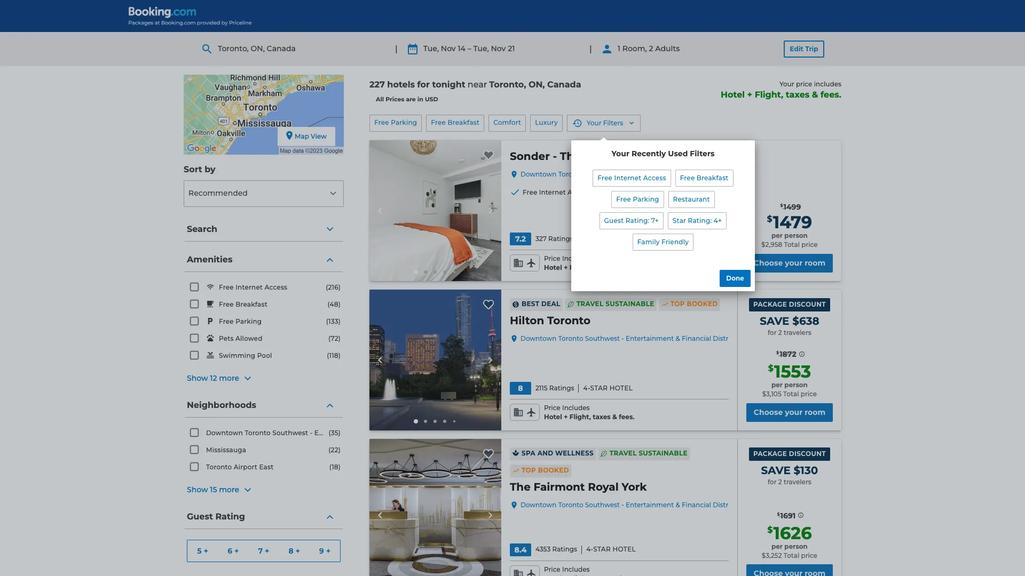 Task type: describe. For each thing, give the bounding box(es) containing it.
districts for 1626
[[713, 501, 740, 509]]

sort
[[184, 164, 202, 175]]

for for 1626
[[768, 478, 777, 486]]

star rating: 4+
[[673, 217, 722, 225]]

includes for 7.2
[[562, 255, 590, 263]]

entertainment for 1553
[[626, 335, 674, 343]]

(35)
[[329, 429, 341, 437]]

2 vertical spatial parking
[[236, 318, 262, 326]]

4- for 1626
[[586, 546, 593, 554]]

discount for 1626
[[789, 450, 826, 458]]

discount for 1553
[[789, 300, 826, 308]]

districts for 1553
[[713, 335, 740, 343]]

swimming pool
[[219, 352, 272, 360]]

choose your room button for 1479
[[746, 254, 833, 273]]

and
[[537, 450, 553, 458]]

+ inside 'button'
[[234, 546, 239, 556]]

airport
[[234, 463, 257, 471]]

ratings for 1626
[[552, 546, 577, 554]]

package discount for 1626
[[753, 450, 826, 458]]

price includes hotel + flight, taxes & fees. for 7.2
[[544, 255, 635, 272]]

show for neighborhoods
[[187, 485, 208, 495]]

travel sustainable for 1626
[[610, 450, 688, 458]]

3 includes from the top
[[562, 566, 590, 574]]

wellness
[[555, 450, 594, 458]]

14
[[458, 44, 466, 54]]

package for 1626
[[753, 450, 787, 458]]

travel sustainable for 1553
[[576, 300, 654, 308]]

total for 1553
[[783, 390, 799, 398]]

best deal
[[522, 300, 560, 308]]

toronto down hilton toronto
[[558, 335, 583, 343]]

map view
[[295, 132, 327, 140]]

are
[[406, 96, 416, 103]]

downtown toronto southwest - entertainment & financial districts for 1626
[[521, 501, 740, 509]]

top for 1553
[[670, 300, 685, 308]]

1 vertical spatial southwest
[[272, 429, 308, 437]]

family
[[637, 238, 660, 246]]

0 vertical spatial the
[[560, 150, 581, 163]]

hotel inside your price includes hotel + flight, taxes & fees.
[[721, 89, 745, 100]]

go to image #1 image for 8
[[414, 420, 418, 424]]

sign in to save image for 7.2
[[483, 150, 494, 164]]

amenities button
[[185, 248, 343, 272]]

parking inside your recently used filters list box
[[633, 195, 659, 203]]

1 vertical spatial entertainment
[[314, 429, 364, 437]]

top booked for 1626
[[522, 467, 569, 475]]

1 vertical spatial downtown toronto southwest - entertainment & financial districts
[[206, 429, 432, 437]]

neighborhoods
[[187, 400, 256, 410]]

top booked for 1553
[[670, 300, 718, 308]]

save for 1553
[[760, 315, 789, 328]]

free internet access amenities
[[523, 188, 628, 196]]

2 vertical spatial access
[[265, 284, 287, 292]]

travel for 1553
[[576, 300, 604, 308]]

(133)
[[326, 318, 341, 326]]

1499
[[784, 202, 801, 212]]

toronto airport east
[[206, 463, 274, 471]]

1 vertical spatial free internet access
[[219, 284, 287, 292]]

0 vertical spatial 2
[[649, 44, 653, 54]]

fees. for for 2 travelers
[[619, 413, 635, 421]]

choose your room button for 1553
[[746, 404, 833, 422]]

flight, for for 2 travelers
[[570, 413, 591, 421]]

sustainable for 1626
[[639, 450, 688, 458]]

1 nov from the left
[[441, 44, 456, 54]]

15
[[210, 485, 217, 495]]

north
[[585, 170, 604, 178]]

room for 1479
[[805, 258, 826, 268]]

toronto down the fairmont royal york element
[[558, 501, 583, 509]]

room for 1553
[[805, 408, 826, 417]]

0 vertical spatial for
[[417, 80, 430, 90]]

pool
[[257, 352, 272, 360]]

comfort
[[493, 119, 521, 127]]

9
[[319, 546, 324, 556]]

1 horizontal spatial on,
[[529, 80, 545, 90]]

sonder - the wellesley
[[510, 150, 637, 163]]

hilton toronto element
[[510, 313, 591, 328]]

east
[[259, 463, 274, 471]]

2 vertical spatial free breakfast
[[219, 301, 267, 309]]

free internet access inside your recently used filters list box
[[598, 174, 666, 182]]

usd
[[425, 96, 438, 103]]

done
[[726, 275, 744, 283]]

star for 1626
[[593, 546, 611, 554]]

2 nov from the left
[[491, 44, 506, 54]]

photo carousel region for 1626
[[369, 439, 501, 577]]

4- for 1553
[[583, 384, 590, 392]]

0 horizontal spatial the
[[510, 481, 531, 494]]

family friendly
[[637, 238, 689, 246]]

downtown down sonder
[[521, 170, 557, 178]]

$ for 1499
[[780, 203, 783, 208]]

downtown up the mississauga at left
[[206, 429, 243, 437]]

travelers for 1626
[[784, 478, 811, 486]]

financial for 1626
[[682, 501, 711, 509]]

toronto down 'neighborhoods' dropdown button
[[245, 429, 271, 437]]

wellesley
[[584, 150, 637, 163]]

5
[[197, 546, 202, 556]]

| for tue, nov 14 – tue, nov 21
[[395, 44, 398, 54]]

friendly
[[662, 238, 689, 246]]

tue, nov 14 – tue, nov 21
[[423, 44, 515, 54]]

view
[[311, 132, 327, 140]]

$3,252
[[762, 552, 782, 560]]

show for amenities
[[187, 374, 208, 383]]

your for hotel
[[780, 80, 794, 88]]

sort by
[[184, 164, 216, 175]]

4+
[[714, 217, 722, 225]]

package for 1553
[[753, 300, 787, 308]]

taxes for 1499
[[593, 264, 611, 272]]

tonight
[[432, 80, 465, 90]]

go to image #3 image for 8
[[434, 420, 437, 423]]

(216)
[[326, 284, 341, 292]]

guest for guest rating: 7+
[[604, 217, 624, 225]]

travelers for 1553
[[784, 329, 811, 337]]

7+
[[651, 217, 659, 225]]

taxes inside your price includes hotel + flight, taxes & fees.
[[786, 89, 810, 100]]

5 + button
[[187, 541, 218, 562]]

price for 8
[[544, 404, 560, 412]]

$ 1553 per person $3,105 total price
[[762, 362, 817, 398]]

per for 1626
[[771, 543, 783, 551]]

total for 1626
[[784, 552, 799, 560]]

21
[[508, 44, 515, 54]]

1 horizontal spatial amenities
[[594, 188, 628, 196]]

$2,958
[[761, 241, 782, 249]]

$ 1872
[[776, 350, 796, 359]]

| for 1 room, 2 adults
[[589, 44, 592, 54]]

yorkville
[[610, 170, 637, 178]]

your filters
[[587, 119, 623, 127]]

price inside $ 1553 per person $3,105 total price
[[801, 390, 817, 398]]

1 horizontal spatial canada
[[547, 80, 581, 90]]

taxes for for 2 travelers
[[593, 413, 611, 421]]

1479
[[773, 212, 812, 233]]

hilton
[[510, 314, 544, 327]]

free breakfast for free internet access
[[680, 174, 729, 182]]

allowed
[[235, 335, 262, 343]]

$ for 1553
[[768, 364, 774, 374]]

near
[[468, 80, 487, 90]]

your for 1479
[[785, 258, 803, 268]]

8 +
[[289, 546, 300, 556]]

star inside your recently used filters list box
[[673, 217, 686, 225]]

total inside $ 1499 $ 1479 per person $2,958 total price
[[784, 241, 800, 249]]

227
[[369, 80, 385, 90]]

in
[[417, 96, 423, 103]]

trip
[[805, 45, 818, 53]]

for 2 travelers for 1626
[[768, 478, 811, 486]]

8 + button
[[279, 541, 310, 562]]

–
[[468, 44, 471, 54]]

the fairmont royal york element
[[510, 480, 647, 495]]

room,
[[622, 44, 647, 54]]

expand image
[[628, 119, 636, 127]]

0 vertical spatial canada
[[267, 44, 296, 54]]

show 15 more button
[[187, 484, 341, 497]]

booking.com packages image
[[128, 6, 253, 26]]

327
[[536, 235, 547, 243]]

1 horizontal spatial access
[[568, 188, 590, 196]]

0 vertical spatial free parking
[[374, 119, 417, 127]]

amenities inside dropdown button
[[187, 255, 232, 265]]

your recently used filters list box
[[571, 140, 755, 292]]

price for 7.2
[[544, 255, 560, 263]]

1626
[[773, 523, 812, 544]]

toronto, on, canada
[[218, 44, 296, 54]]

go to image #4 image for 7.2
[[443, 271, 447, 274]]

2 vertical spatial breakfast
[[236, 301, 267, 309]]

2 vertical spatial internet
[[236, 284, 263, 292]]

0 vertical spatial parking
[[391, 119, 417, 127]]

luxury
[[535, 119, 558, 127]]

downtown down fairmont
[[521, 501, 557, 509]]

show 15 more
[[187, 485, 239, 495]]

6
[[228, 546, 232, 556]]

free breakfast for free parking
[[431, 119, 480, 127]]

person inside $ 1499 $ 1479 per person $2,958 total price
[[785, 232, 808, 240]]

1691
[[780, 511, 796, 521]]

photo carousel region for 1553
[[369, 290, 501, 431]]

$638
[[792, 315, 819, 328]]

ratings for 1553
[[549, 384, 574, 392]]

show 12 more
[[187, 374, 239, 383]]

downtown down hilton
[[521, 335, 557, 343]]

adults
[[655, 44, 680, 54]]

2 for 1553
[[778, 329, 782, 337]]

+ inside your price includes hotel + flight, taxes & fees.
[[747, 89, 752, 100]]

2115 ratings
[[536, 384, 574, 392]]

the fairmont royal york
[[510, 481, 647, 494]]



Task type: locate. For each thing, give the bounding box(es) containing it.
more for neighborhoods
[[219, 485, 239, 495]]

4-star hotel up price includes
[[586, 546, 636, 554]]

2 go to image #5 image from the top
[[454, 421, 456, 423]]

2 choose your room button from the top
[[746, 404, 833, 422]]

0 vertical spatial southwest
[[585, 335, 620, 343]]

entertainment for 1626
[[626, 501, 674, 509]]

$ left 1499
[[780, 203, 783, 208]]

2 vertical spatial flight,
[[570, 413, 591, 421]]

2 horizontal spatial free breakfast
[[680, 174, 729, 182]]

used
[[668, 149, 688, 158]]

1 vertical spatial travelers
[[784, 478, 811, 486]]

filters inside list box
[[690, 149, 715, 158]]

choose for 1479
[[754, 258, 783, 268]]

parking up 7+ in the right of the page
[[633, 195, 659, 203]]

0 vertical spatial ratings
[[548, 235, 573, 243]]

1 sign in to save image from the top
[[483, 150, 494, 164]]

package discount for 1553
[[753, 300, 826, 308]]

edit trip button
[[784, 41, 824, 58]]

0 horizontal spatial filters
[[603, 119, 623, 127]]

save left the $638
[[760, 315, 789, 328]]

for up in
[[417, 80, 430, 90]]

0 vertical spatial on,
[[251, 44, 265, 54]]

$ for 1691
[[777, 512, 780, 517]]

$ left 1553
[[768, 364, 774, 374]]

save $130
[[761, 464, 818, 477]]

0 vertical spatial 4-star hotel
[[583, 384, 633, 392]]

sign in to save image
[[483, 449, 494, 463]]

1 go to image #2 image from the top
[[424, 271, 427, 274]]

2 go to image #2 image from the top
[[424, 420, 427, 423]]

2 person from the top
[[785, 381, 808, 389]]

your recently used filters dialog
[[567, 136, 759, 296]]

free parking up guest rating: 7+
[[616, 195, 659, 203]]

pets
[[219, 335, 234, 343]]

internet down "downtown toronto north - yorkville"
[[539, 188, 566, 196]]

2 down save $638
[[778, 329, 782, 337]]

8 for 8 +
[[289, 546, 293, 556]]

$ inside $ 1872
[[776, 350, 779, 356]]

sustainable for 1553
[[606, 300, 654, 308]]

0 horizontal spatial free parking
[[219, 318, 262, 326]]

0 vertical spatial room
[[805, 258, 826, 268]]

guest rating button
[[185, 506, 343, 530]]

7.2
[[515, 234, 526, 244]]

includes down 327 ratings
[[562, 255, 590, 263]]

go to image #3 image for 7.2
[[434, 271, 437, 274]]

top for 1626
[[522, 467, 536, 475]]

go to image #5 image
[[454, 271, 456, 273], [454, 421, 456, 423]]

2 price from the top
[[544, 404, 560, 412]]

1 price from the top
[[544, 255, 560, 263]]

total right $3,252
[[784, 552, 799, 560]]

go to image #4 image
[[443, 271, 447, 274], [443, 420, 447, 423]]

8 for 8
[[518, 384, 523, 394]]

4-star hotel for 1626
[[586, 546, 636, 554]]

$3,105
[[762, 390, 782, 398]]

1 choose from the top
[[754, 258, 783, 268]]

free parking up pets allowed
[[219, 318, 262, 326]]

star for 1553
[[590, 384, 608, 392]]

1872
[[780, 350, 796, 359]]

0 vertical spatial total
[[784, 241, 800, 249]]

price down 1553
[[801, 390, 817, 398]]

1 vertical spatial districts
[[404, 429, 432, 437]]

1 vertical spatial for 2 travelers
[[768, 478, 811, 486]]

0 vertical spatial flight,
[[755, 89, 783, 100]]

includes down 2115 ratings
[[562, 404, 590, 412]]

travel up york
[[610, 450, 637, 458]]

total inside "$ 1626 per person $3,252 total price"
[[784, 552, 799, 560]]

tue, right the –
[[473, 44, 489, 54]]

1 horizontal spatial tue,
[[473, 44, 489, 54]]

per up $2,958
[[771, 232, 783, 240]]

1 more from the top
[[219, 374, 239, 383]]

free internet access
[[598, 174, 666, 182], [219, 284, 287, 292]]

2 vertical spatial 2
[[778, 478, 782, 486]]

4-star hotel for 1553
[[583, 384, 633, 392]]

booked
[[687, 300, 718, 308], [538, 467, 569, 475]]

8 right 7 +
[[289, 546, 293, 556]]

filters
[[603, 119, 623, 127], [690, 149, 715, 158]]

1 vertical spatial 2
[[778, 329, 782, 337]]

1 photo carousel region from the top
[[369, 140, 501, 281]]

1 discount from the top
[[789, 300, 826, 308]]

1 vertical spatial room
[[805, 408, 826, 417]]

go to image #1 image for 7.2
[[414, 270, 418, 274]]

2 choose your room from the top
[[754, 408, 826, 417]]

taxes
[[786, 89, 810, 100], [593, 264, 611, 272], [593, 413, 611, 421]]

downtown toronto southwest - entertainment & financial districts for 1553
[[521, 335, 740, 343]]

more for amenities
[[219, 374, 239, 383]]

star up friendly
[[673, 217, 686, 225]]

0 vertical spatial free breakfast
[[431, 119, 480, 127]]

1 vertical spatial choose
[[754, 408, 783, 417]]

1 room from the top
[[805, 258, 826, 268]]

discount up $130
[[789, 450, 826, 458]]

2 go to image #4 image from the top
[[443, 420, 447, 423]]

show left '12'
[[187, 374, 208, 383]]

0 horizontal spatial access
[[265, 284, 287, 292]]

free breakfast down usd
[[431, 119, 480, 127]]

0 vertical spatial choose
[[754, 258, 783, 268]]

breakfast for comfort
[[448, 119, 480, 127]]

price down 1626
[[801, 552, 817, 560]]

1 vertical spatial package discount
[[753, 450, 826, 458]]

1 vertical spatial toronto,
[[489, 80, 526, 90]]

0 horizontal spatial rating:
[[626, 217, 649, 225]]

1 vertical spatial package
[[753, 450, 787, 458]]

3 person from the top
[[785, 543, 808, 551]]

total right $2,958
[[784, 241, 800, 249]]

total inside $ 1553 per person $3,105 total price
[[783, 390, 799, 398]]

1 rating: from the left
[[626, 217, 649, 225]]

+ inside button
[[296, 546, 300, 556]]

per inside $ 1553 per person $3,105 total price
[[771, 381, 783, 389]]

& inside your price includes hotel + flight, taxes & fees.
[[812, 89, 818, 100]]

star right 4353 ratings
[[593, 546, 611, 554]]

1 package discount from the top
[[753, 300, 826, 308]]

package discount up save $130
[[753, 450, 826, 458]]

+
[[747, 89, 752, 100], [564, 264, 568, 272], [564, 413, 568, 421], [204, 546, 208, 556], [234, 546, 239, 556], [265, 546, 269, 556], [296, 546, 300, 556], [326, 546, 331, 556]]

0 vertical spatial districts
[[713, 335, 740, 343]]

1 vertical spatial amenities
[[187, 255, 232, 265]]

1 vertical spatial access
[[568, 188, 590, 196]]

guest for guest rating
[[187, 512, 213, 522]]

your down edit
[[780, 80, 794, 88]]

for down save $638
[[768, 329, 777, 337]]

0 vertical spatial choose your room
[[754, 258, 826, 268]]

guest rating: 7+
[[604, 217, 659, 225]]

save for 1626
[[761, 464, 791, 477]]

1 go to image #3 image from the top
[[434, 271, 437, 274]]

0 horizontal spatial amenities
[[187, 255, 232, 265]]

0 vertical spatial 8
[[518, 384, 523, 394]]

6 +
[[228, 546, 239, 556]]

price
[[796, 80, 812, 88], [802, 241, 818, 249], [801, 390, 817, 398], [801, 552, 817, 560]]

person for 1626
[[785, 543, 808, 551]]

includes
[[562, 255, 590, 263], [562, 404, 590, 412], [562, 566, 590, 574]]

1 horizontal spatial internet
[[539, 188, 566, 196]]

choose down $3,105
[[754, 408, 783, 417]]

2 more from the top
[[219, 485, 239, 495]]

guest
[[604, 217, 624, 225], [187, 512, 213, 522]]

internet
[[614, 174, 641, 182], [539, 188, 566, 196], [236, 284, 263, 292]]

1 tue, from the left
[[423, 44, 439, 54]]

breakfast up restaurant
[[697, 174, 729, 182]]

ratings right the 327
[[548, 235, 573, 243]]

toronto down sonder - the wellesley
[[558, 170, 583, 178]]

$ for 1626
[[767, 525, 773, 535]]

nov left 14
[[441, 44, 456, 54]]

includes down 4353 ratings
[[562, 566, 590, 574]]

2 | from the left
[[589, 44, 592, 54]]

flight, inside your price includes hotel + flight, taxes & fees.
[[755, 89, 783, 100]]

person down 1499
[[785, 232, 808, 240]]

per for 1553
[[771, 381, 783, 389]]

person inside "$ 1626 per person $3,252 total price"
[[785, 543, 808, 551]]

choose your room for 1479
[[754, 258, 826, 268]]

1 horizontal spatial free breakfast
[[431, 119, 480, 127]]

price inside "$ 1626 per person $3,252 total price"
[[801, 552, 817, 560]]

0 vertical spatial photo carousel region
[[369, 140, 501, 281]]

1 horizontal spatial top booked
[[670, 300, 718, 308]]

$ inside $ 1691
[[777, 512, 780, 517]]

travel right deal at bottom
[[576, 300, 604, 308]]

0 vertical spatial access
[[643, 174, 666, 182]]

booked for 1553
[[687, 300, 718, 308]]

0 horizontal spatial toronto,
[[218, 44, 249, 54]]

toronto down the mississauga at left
[[206, 463, 232, 471]]

1 vertical spatial 4-
[[586, 546, 593, 554]]

york
[[622, 481, 647, 494]]

2 vertical spatial entertainment
[[626, 501, 674, 509]]

price includes hotel + flight, taxes & fees. for 8
[[544, 404, 635, 421]]

per up $3,105
[[771, 381, 783, 389]]

| up hotels
[[395, 44, 398, 54]]

0 vertical spatial show
[[187, 374, 208, 383]]

the down spa
[[510, 481, 531, 494]]

nov
[[441, 44, 456, 54], [491, 44, 506, 54]]

rating: left 4+
[[688, 217, 712, 225]]

sign in to save image down comfort
[[483, 150, 494, 164]]

2 room from the top
[[805, 408, 826, 417]]

travel for 1626
[[610, 450, 637, 458]]

1 vertical spatial top booked
[[522, 467, 569, 475]]

2 per from the top
[[771, 381, 783, 389]]

$ left 1691
[[777, 512, 780, 517]]

1 per from the top
[[771, 232, 783, 240]]

1 travelers from the top
[[784, 329, 811, 337]]

1 package from the top
[[753, 300, 787, 308]]

1 vertical spatial your
[[785, 408, 803, 417]]

1 vertical spatial save
[[761, 464, 791, 477]]

1 vertical spatial breakfast
[[697, 174, 729, 182]]

your inside your recently used filters list box
[[612, 149, 629, 158]]

per up $3,252
[[771, 543, 783, 551]]

your up yorkville
[[612, 149, 629, 158]]

1 horizontal spatial your
[[612, 149, 629, 158]]

1 for 2 travelers from the top
[[768, 329, 811, 337]]

hotel
[[721, 89, 745, 100], [544, 264, 562, 272], [610, 384, 633, 392], [544, 413, 562, 421], [613, 546, 636, 554]]

access down "downtown toronto north - yorkville"
[[568, 188, 590, 196]]

your filters button
[[567, 115, 641, 132]]

go to image #3 image
[[434, 271, 437, 274], [434, 420, 437, 423]]

pets allowed
[[219, 335, 262, 343]]

2 rating: from the left
[[688, 217, 712, 225]]

guest inside dropdown button
[[187, 512, 213, 522]]

spa and wellness
[[522, 450, 594, 458]]

0 vertical spatial go to image #5 image
[[454, 271, 456, 273]]

0 vertical spatial go to image #1 image
[[414, 270, 418, 274]]

rating: for 4+
[[688, 217, 712, 225]]

1 vertical spatial travel sustainable
[[610, 450, 688, 458]]

1 vertical spatial price
[[544, 404, 560, 412]]

breakfast inside your recently used filters list box
[[697, 174, 729, 182]]

4- up price includes
[[586, 546, 593, 554]]

1 vertical spatial discount
[[789, 450, 826, 458]]

sign in to save image for 8
[[483, 300, 494, 313]]

go to image #4 image for 8
[[443, 420, 447, 423]]

per inside $ 1499 $ 1479 per person $2,958 total price
[[771, 232, 783, 240]]

entertainment
[[626, 335, 674, 343], [314, 429, 364, 437], [626, 501, 674, 509]]

for
[[417, 80, 430, 90], [768, 329, 777, 337], [768, 478, 777, 486]]

0 vertical spatial top
[[670, 300, 685, 308]]

free breakfast up pets allowed
[[219, 301, 267, 309]]

all
[[376, 96, 384, 103]]

8.4
[[514, 546, 527, 555]]

internet down the "amenities" dropdown button
[[236, 284, 263, 292]]

mississauga
[[206, 446, 246, 454]]

downtown
[[521, 170, 557, 178], [521, 335, 557, 343], [206, 429, 243, 437], [521, 501, 557, 509]]

2 vertical spatial price
[[544, 566, 560, 574]]

2 your from the top
[[785, 408, 803, 417]]

parking down all prices are in usd
[[391, 119, 417, 127]]

show 12 more button
[[187, 373, 341, 385]]

restaurant
[[673, 195, 710, 203]]

1 vertical spatial person
[[785, 381, 808, 389]]

go to image #5 image for 7.2
[[454, 271, 456, 273]]

7 + button
[[248, 541, 279, 562]]

1 go to image #5 image from the top
[[454, 271, 456, 273]]

$ left 1872
[[776, 350, 779, 356]]

1 horizontal spatial guest
[[604, 217, 624, 225]]

free breakfast inside your recently used filters list box
[[680, 174, 729, 182]]

for for 1553
[[768, 329, 777, 337]]

1 horizontal spatial rating:
[[688, 217, 712, 225]]

4- right 2115 ratings
[[583, 384, 590, 392]]

parking up allowed
[[236, 318, 262, 326]]

go to image #2 image for 7.2
[[424, 271, 427, 274]]

8
[[518, 384, 523, 394], [289, 546, 293, 556]]

sustainable
[[606, 300, 654, 308], [639, 450, 688, 458]]

0 vertical spatial travel
[[576, 300, 604, 308]]

1 go to image #1 image from the top
[[414, 270, 418, 274]]

hotels
[[387, 80, 415, 90]]

2 discount from the top
[[789, 450, 826, 458]]

guest down show 15 more
[[187, 512, 213, 522]]

breakfast
[[448, 119, 480, 127], [697, 174, 729, 182], [236, 301, 267, 309]]

free breakfast up restaurant
[[680, 174, 729, 182]]

package discount up save $638
[[753, 300, 826, 308]]

choose for 1553
[[754, 408, 783, 417]]

0 vertical spatial price includes hotel + flight, taxes & fees.
[[544, 255, 635, 272]]

0 vertical spatial internet
[[614, 174, 641, 182]]

(72)
[[328, 335, 341, 343]]

free internet access down the "amenities" dropdown button
[[219, 284, 287, 292]]

your for 1553
[[785, 408, 803, 417]]

2 vertical spatial downtown toronto southwest - entertainment & financial districts
[[521, 501, 740, 509]]

2 includes from the top
[[562, 404, 590, 412]]

2 vertical spatial ratings
[[552, 546, 577, 554]]

your inside your filters button
[[587, 119, 602, 127]]

1 choose your room from the top
[[754, 258, 826, 268]]

0 vertical spatial for 2 travelers
[[768, 329, 811, 337]]

0 vertical spatial top booked
[[670, 300, 718, 308]]

for 2 travelers down save $638
[[768, 329, 811, 337]]

go to image #2 image for 8
[[424, 420, 427, 423]]

1553
[[774, 362, 811, 382]]

8 inside 8 + button
[[289, 546, 293, 556]]

2 choose from the top
[[754, 408, 783, 417]]

more right '12'
[[219, 374, 239, 383]]

show inside show 12 more button
[[187, 374, 208, 383]]

breakfast up allowed
[[236, 301, 267, 309]]

2115
[[536, 384, 548, 392]]

free parking down prices
[[374, 119, 417, 127]]

booked for 1626
[[538, 467, 569, 475]]

1 go to image #4 image from the top
[[443, 271, 447, 274]]

price left includes
[[796, 80, 812, 88]]

package up save $130
[[753, 450, 787, 458]]

sonder - the wellesley - promoted element
[[510, 149, 675, 164]]

1 | from the left
[[395, 44, 398, 54]]

more
[[219, 374, 239, 383], [219, 485, 239, 495]]

photo carousel region
[[369, 140, 501, 281], [369, 290, 501, 431], [369, 439, 501, 577]]

1 includes from the top
[[562, 255, 590, 263]]

fees. for 1499
[[619, 264, 635, 272]]

free parking inside your recently used filters list box
[[616, 195, 659, 203]]

2 go to image #3 image from the top
[[434, 420, 437, 423]]

rating: left 7+ in the right of the page
[[626, 217, 649, 225]]

room down $ 1499 $ 1479 per person $2,958 total price
[[805, 258, 826, 268]]

package
[[753, 300, 787, 308], [753, 450, 787, 458]]

go to image #1 image
[[414, 270, 418, 274], [414, 420, 418, 424]]

2 show from the top
[[187, 485, 208, 495]]

go to image #2 image
[[424, 271, 427, 274], [424, 420, 427, 423]]

0 vertical spatial downtown toronto southwest - entertainment & financial districts
[[521, 335, 740, 343]]

9 + button
[[310, 541, 340, 562]]

3 photo carousel region from the top
[[369, 439, 501, 577]]

$
[[780, 203, 783, 208], [767, 214, 772, 224], [776, 350, 779, 356], [768, 364, 774, 374], [777, 512, 780, 517], [767, 525, 773, 535]]

done button
[[720, 270, 751, 287]]

choose down $2,958
[[754, 258, 783, 268]]

hilton toronto
[[510, 314, 591, 327]]

2 vertical spatial free parking
[[219, 318, 262, 326]]

your for filters
[[612, 149, 629, 158]]

ratings right 2115
[[549, 384, 574, 392]]

filters left expand image
[[603, 119, 623, 127]]

room
[[805, 258, 826, 268], [805, 408, 826, 417]]

1 horizontal spatial |
[[589, 44, 592, 54]]

financial for 1553
[[682, 335, 711, 343]]

0 horizontal spatial free internet access
[[219, 284, 287, 292]]

price down 2115 ratings
[[544, 404, 560, 412]]

1 horizontal spatial free parking
[[374, 119, 417, 127]]

discount
[[789, 300, 826, 308], [789, 450, 826, 458]]

fees. inside your price includes hotel + flight, taxes & fees.
[[821, 89, 841, 100]]

2 horizontal spatial your
[[780, 80, 794, 88]]

show inside show 15 more button
[[187, 485, 208, 495]]

(48)
[[328, 301, 341, 309]]

2 horizontal spatial access
[[643, 174, 666, 182]]

the up "downtown toronto north - yorkville"
[[560, 150, 581, 163]]

price down 1479
[[802, 241, 818, 249]]

1 vertical spatial sustainable
[[639, 450, 688, 458]]

1 room, 2 adults
[[618, 44, 680, 54]]

2 horizontal spatial breakfast
[[697, 174, 729, 182]]

per
[[771, 232, 783, 240], [771, 381, 783, 389], [771, 543, 783, 551]]

map
[[295, 132, 309, 140]]

your down $ 1553 per person $3,105 total price
[[785, 408, 803, 417]]

1 vertical spatial free parking
[[616, 195, 659, 203]]

3 per from the top
[[771, 543, 783, 551]]

0 horizontal spatial |
[[395, 44, 398, 54]]

prices
[[386, 96, 404, 103]]

for 2 travelers
[[768, 329, 811, 337], [768, 478, 811, 486]]

price includes hotel + flight, taxes & fees. down 2115 ratings
[[544, 404, 635, 421]]

1 vertical spatial internet
[[539, 188, 566, 196]]

$ inside "$ 1626 per person $3,252 total price"
[[767, 525, 773, 535]]

0 vertical spatial free internet access
[[598, 174, 666, 182]]

person inside $ 1553 per person $3,105 total price
[[785, 381, 808, 389]]

2 travelers from the top
[[784, 478, 811, 486]]

your inside your price includes hotel + flight, taxes & fees.
[[780, 80, 794, 88]]

price inside your price includes hotel + flight, taxes & fees.
[[796, 80, 812, 88]]

rating
[[215, 512, 245, 522]]

person down 1872
[[785, 381, 808, 389]]

tue, left 14
[[423, 44, 439, 54]]

access inside your recently used filters list box
[[643, 174, 666, 182]]

by
[[205, 164, 216, 175]]

2 vertical spatial total
[[784, 552, 799, 560]]

2 sign in to save image from the top
[[483, 300, 494, 313]]

2 vertical spatial photo carousel region
[[369, 439, 501, 577]]

travelers down save $130
[[784, 478, 811, 486]]

choose your room down $2,958
[[754, 258, 826, 268]]

person down 1691
[[785, 543, 808, 551]]

$ inside $ 1553 per person $3,105 total price
[[768, 364, 774, 374]]

$ 1626 per person $3,252 total price
[[762, 523, 817, 560]]

go to image #5 image for 8
[[454, 421, 456, 423]]

rating:
[[626, 217, 649, 225], [688, 217, 712, 225]]

person
[[785, 232, 808, 240], [785, 381, 808, 389], [785, 543, 808, 551]]

1 show from the top
[[187, 374, 208, 383]]

2 package from the top
[[753, 450, 787, 458]]

includes for 8
[[562, 404, 590, 412]]

1 vertical spatial booked
[[538, 467, 569, 475]]

0 vertical spatial breakfast
[[448, 119, 480, 127]]

swimming
[[219, 352, 255, 360]]

per inside "$ 1626 per person $3,252 total price"
[[771, 543, 783, 551]]

choose your room for 1553
[[754, 408, 826, 417]]

0 horizontal spatial canada
[[267, 44, 296, 54]]

flight,
[[755, 89, 783, 100], [570, 264, 591, 272], [570, 413, 591, 421]]

choose your room button down $3,105
[[746, 404, 833, 422]]

rating: for 7+
[[626, 217, 649, 225]]

1 person from the top
[[785, 232, 808, 240]]

1 your from the top
[[785, 258, 803, 268]]

filters inside button
[[603, 119, 623, 127]]

2 vertical spatial your
[[612, 149, 629, 158]]

fairmont
[[534, 481, 585, 494]]

2 vertical spatial financial
[[682, 501, 711, 509]]

2 photo carousel region from the top
[[369, 290, 501, 431]]

districts
[[713, 335, 740, 343], [404, 429, 432, 437], [713, 501, 740, 509]]

1 vertical spatial go to image #2 image
[[424, 420, 427, 423]]

more right 15
[[219, 485, 239, 495]]

2 package discount from the top
[[753, 450, 826, 458]]

travelers
[[784, 329, 811, 337], [784, 478, 811, 486]]

0 vertical spatial discount
[[789, 300, 826, 308]]

breakfast for free parking
[[697, 174, 729, 182]]

breakfast down 227 hotels for tonight near toronto, on, canada
[[448, 119, 480, 127]]

2 price includes hotel + flight, taxes & fees. from the top
[[544, 404, 635, 421]]

your down $ 1499 $ 1479 per person $2,958 total price
[[785, 258, 803, 268]]

2 for 2 travelers from the top
[[768, 478, 811, 486]]

price down 327 ratings
[[544, 255, 560, 263]]

flight, for 1499
[[570, 264, 591, 272]]

total right $3,105
[[783, 390, 799, 398]]

3 price from the top
[[544, 566, 560, 574]]

person for 1553
[[785, 381, 808, 389]]

$ left 1479
[[767, 214, 772, 224]]

southwest for 1626
[[585, 501, 620, 509]]

toronto
[[558, 170, 583, 178], [547, 314, 591, 327], [558, 335, 583, 343], [245, 429, 271, 437], [206, 463, 232, 471], [558, 501, 583, 509]]

0 vertical spatial save
[[760, 315, 789, 328]]

(22)
[[329, 446, 341, 454]]

show left 15
[[187, 485, 208, 495]]

2 for 1626
[[778, 478, 782, 486]]

price inside $ 1499 $ 1479 per person $2,958 total price
[[802, 241, 818, 249]]

2
[[649, 44, 653, 54], [778, 329, 782, 337], [778, 478, 782, 486]]

for down save $130
[[768, 478, 777, 486]]

1 vertical spatial ratings
[[549, 384, 574, 392]]

0 horizontal spatial parking
[[236, 318, 262, 326]]

4353 ratings
[[536, 546, 577, 554]]

price includes hotel + flight, taxes & fees. down 327 ratings
[[544, 255, 635, 272]]

spa
[[522, 450, 536, 458]]

free
[[374, 119, 389, 127], [431, 119, 446, 127], [598, 174, 612, 182], [680, 174, 695, 182], [523, 188, 537, 196], [616, 195, 631, 203], [219, 284, 234, 292], [219, 301, 234, 309], [219, 318, 234, 326]]

0 vertical spatial choose your room button
[[746, 254, 833, 273]]

2 down save $130
[[778, 478, 782, 486]]

2 go to image #1 image from the top
[[414, 420, 418, 424]]

neighborhoods button
[[185, 394, 343, 418]]

for 2 travelers for 1553
[[768, 329, 811, 337]]

1 price includes hotel + flight, taxes & fees. from the top
[[544, 255, 635, 272]]

access down recently
[[643, 174, 666, 182]]

package discount
[[753, 300, 826, 308], [753, 450, 826, 458]]

1 vertical spatial financial
[[372, 429, 403, 437]]

1 vertical spatial canada
[[547, 80, 581, 90]]

your up sonder - the wellesley - promoted element
[[587, 119, 602, 127]]

2 tue, from the left
[[473, 44, 489, 54]]

downtown toronto southwest - entertainment & financial districts
[[521, 335, 740, 343], [206, 429, 432, 437], [521, 501, 740, 509]]

southwest for 1553
[[585, 335, 620, 343]]

7
[[258, 546, 263, 556]]

1 vertical spatial top
[[522, 467, 536, 475]]

fees.
[[821, 89, 841, 100], [619, 264, 635, 272], [619, 413, 635, 421]]

4-star hotel right 2115 ratings
[[583, 384, 633, 392]]

best
[[522, 300, 539, 308]]

toronto down deal at bottom
[[547, 314, 591, 327]]

internet inside your recently used filters list box
[[614, 174, 641, 182]]

2 vertical spatial for
[[768, 478, 777, 486]]

0 horizontal spatial 8
[[289, 546, 293, 556]]

guest inside your recently used filters list box
[[604, 217, 624, 225]]

save $638
[[760, 315, 819, 328]]

$ for 1872
[[776, 350, 779, 356]]

1 choose your room button from the top
[[746, 254, 833, 273]]

0 vertical spatial booked
[[687, 300, 718, 308]]

sign in to save image
[[483, 150, 494, 164], [483, 300, 494, 313]]

| left 1
[[589, 44, 592, 54]]



Task type: vqa. For each thing, say whether or not it's contained in the screenshot.
Choose your room button
yes



